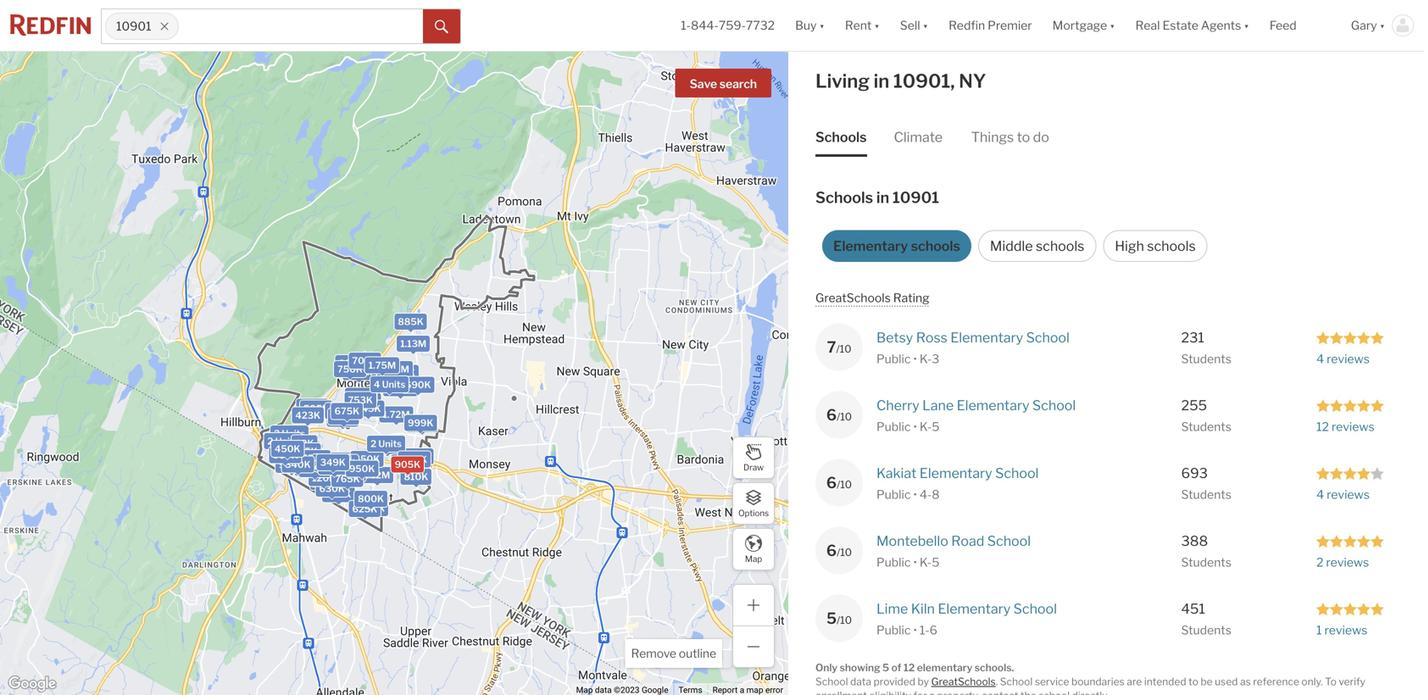 Task type: vqa. For each thing, say whether or not it's contained in the screenshot.


Task type: describe. For each thing, give the bounding box(es) containing it.
ross
[[916, 329, 948, 346]]

0 vertical spatial 425k
[[292, 446, 318, 457]]

elementary
[[917, 662, 973, 674]]

625k
[[352, 504, 377, 515]]

0 horizontal spatial 475k
[[287, 451, 312, 462]]

5 /10
[[827, 609, 852, 628]]

k- for 7
[[920, 352, 932, 366]]

kiln
[[911, 601, 935, 617]]

1 horizontal spatial 12
[[1317, 420, 1329, 434]]

public for 5
[[877, 623, 911, 638]]

759-
[[719, 18, 746, 33]]

4 reviews for 6
[[1317, 487, 1370, 502]]

575k
[[329, 406, 354, 417]]

750k
[[338, 364, 363, 375]]

12 reviews
[[1317, 420, 1375, 434]]

be
[[1201, 676, 1213, 688]]

montebello road school public • k-5
[[877, 533, 1031, 570]]

remove 10901 image
[[159, 21, 170, 31]]

670k
[[405, 451, 430, 462]]

save search button
[[675, 69, 772, 98]]

school data provided by greatschools .
[[816, 676, 998, 688]]

betsy ross elementary school public • k-3
[[877, 329, 1070, 366]]

public for 6
[[877, 420, 911, 434]]

0 vertical spatial 700k
[[352, 355, 378, 366]]

search
[[720, 77, 757, 91]]

/10 for lime
[[837, 614, 852, 627]]

to inside school service boundaries are intended to be used as reference only. to verify enrollment eligibility for a property, contact the school directly.
[[1189, 676, 1199, 688]]

enrollment
[[816, 690, 867, 695]]

231
[[1182, 329, 1205, 346]]

665k
[[272, 450, 298, 461]]

6 for cherry lane elementary school
[[827, 406, 837, 424]]

Elementary schools radio
[[822, 230, 972, 262]]

living in 10901, ny
[[816, 70, 987, 93]]

redfin premier button
[[939, 0, 1043, 51]]

1.72m
[[383, 409, 410, 420]]

801k
[[395, 457, 419, 468]]

boundaries
[[1072, 676, 1125, 688]]

3 inside map region
[[317, 457, 323, 468]]

schools for high schools
[[1147, 238, 1196, 254]]

231 students
[[1182, 329, 1232, 366]]

810k
[[404, 472, 428, 483]]

school inside the kakiat elementary school public • 4-8
[[996, 465, 1039, 482]]

sell
[[900, 18, 921, 33]]

premier
[[988, 18, 1033, 33]]

schools element
[[816, 114, 867, 157]]

845k
[[355, 403, 381, 414]]

320k
[[315, 473, 340, 484]]

0 horizontal spatial greatschools
[[816, 291, 891, 305]]

remove outline button
[[625, 639, 722, 668]]

595k
[[304, 403, 329, 414]]

563k
[[300, 401, 325, 413]]

buy ▾ button
[[795, 0, 825, 51]]

4 for 7
[[1317, 352, 1325, 366]]

/10 for betsy
[[837, 343, 852, 355]]

elementary for 6
[[957, 397, 1030, 414]]

4 reviews for 7
[[1317, 352, 1370, 366]]

kakiat
[[877, 465, 917, 482]]

climate element
[[894, 114, 943, 157]]

for
[[914, 690, 927, 695]]

things
[[971, 129, 1014, 145]]

sell ▾ button
[[900, 0, 929, 51]]

greatschools link
[[932, 676, 996, 688]]

275k
[[316, 468, 341, 479]]

550k
[[301, 453, 327, 464]]

option group containing elementary schools
[[822, 230, 1208, 262]]

students for 255
[[1182, 420, 1232, 434]]

rent ▾
[[845, 18, 880, 33]]

students for 388
[[1182, 555, 1232, 570]]

elementary for 5
[[938, 601, 1011, 617]]

school inside montebello road school public • k-5
[[988, 533, 1031, 549]]

outline
[[679, 647, 717, 661]]

• inside montebello road school public • k-5
[[914, 555, 917, 570]]

intended
[[1145, 676, 1187, 688]]

356k
[[324, 467, 350, 478]]

0 horizontal spatial 450k
[[275, 444, 301, 455]]

lime
[[877, 601, 908, 617]]

options button
[[733, 482, 775, 525]]

rating 5.0 out of 5 element for 231
[[1317, 330, 1385, 345]]

agents
[[1201, 18, 1242, 33]]

elementary inside option
[[834, 238, 908, 254]]

6 /10 for cherry lane elementary school
[[827, 406, 852, 424]]

1 reviews
[[1317, 623, 1368, 638]]

rating 5.0 out of 5 element for 255
[[1317, 398, 1385, 413]]

high
[[1115, 238, 1145, 254]]

map
[[745, 554, 762, 564]]

420k
[[298, 463, 324, 474]]

▾ for buy ▾
[[819, 18, 825, 33]]

redfin
[[949, 18, 985, 33]]

388
[[1182, 533, 1208, 549]]

715k
[[288, 450, 311, 461]]

7
[[827, 338, 837, 356]]

975k
[[410, 419, 435, 430]]

rating
[[894, 291, 930, 305]]

415k
[[326, 459, 350, 470]]

lime kiln elementary school public • 1-6
[[877, 601, 1057, 638]]

save search
[[690, 77, 757, 91]]

0 horizontal spatial 700k
[[326, 489, 351, 500]]

things to do element
[[971, 114, 1050, 157]]

2.42m
[[381, 364, 409, 375]]

service
[[1035, 676, 1070, 688]]

1.12m
[[364, 470, 390, 481]]

public inside montebello road school public • k-5
[[877, 555, 911, 570]]

6 /10 for montebello road school
[[827, 541, 852, 560]]

provided
[[874, 676, 916, 688]]

middle
[[990, 238, 1033, 254]]

1-844-759-7732 link
[[681, 18, 775, 33]]

eligibility
[[869, 690, 912, 695]]

data
[[850, 676, 872, 688]]

0 horizontal spatial 10901
[[116, 19, 151, 33]]

1.54m
[[387, 383, 415, 394]]

k- for 6
[[920, 420, 932, 434]]

340k
[[285, 459, 311, 470]]

schools.
[[975, 662, 1014, 674]]

schools for elementary schools
[[911, 238, 961, 254]]

610k
[[332, 411, 356, 422]]

520k
[[291, 443, 316, 454]]

reviews for 388
[[1327, 555, 1370, 570]]

1.75m
[[369, 360, 396, 371]]

school inside lime kiln elementary school public • 1-6
[[1014, 601, 1057, 617]]

as
[[1240, 676, 1251, 688]]

1.10m
[[346, 367, 373, 378]]

5 inside cherry lane elementary school public • k-5
[[932, 420, 940, 434]]

in for living
[[874, 70, 890, 93]]

schools in 10901
[[816, 188, 940, 207]]

save
[[690, 77, 717, 91]]

451 students
[[1182, 601, 1232, 638]]

reviews for 231
[[1327, 352, 1370, 366]]

montebello road school button
[[877, 531, 1110, 551]]

directly.
[[1072, 690, 1109, 695]]



Task type: locate. For each thing, give the bounding box(es) containing it.
elementary right kiln
[[938, 601, 1011, 617]]

reviews right '1'
[[1325, 623, 1368, 638]]

▾ inside real estate agents ▾ link
[[1244, 18, 1250, 33]]

▾ inside buy ▾ dropdown button
[[819, 18, 825, 33]]

schools right middle
[[1036, 238, 1085, 254]]

4 rating 5.0 out of 5 element from the top
[[1317, 602, 1385, 616]]

students for 693
[[1182, 487, 1232, 502]]

rent ▾ button
[[835, 0, 890, 51]]

used
[[1215, 676, 1238, 688]]

10901
[[116, 19, 151, 33], [893, 188, 940, 207]]

school service boundaries are intended to be used as reference only. to verify enrollment eligibility for a property, contact the school directly.
[[816, 676, 1366, 695]]

5 ▾ from the left
[[1244, 18, 1250, 33]]

1 horizontal spatial 10901
[[893, 188, 940, 207]]

425k up 340k
[[292, 446, 318, 457]]

6 /10 up 5 /10
[[827, 541, 852, 560]]

▾ inside sell ▾ dropdown button
[[923, 18, 929, 33]]

1- down kiln
[[920, 623, 930, 638]]

public down kakiat on the bottom
[[877, 487, 911, 502]]

reviews up 1 reviews
[[1327, 555, 1370, 570]]

1 vertical spatial 700k
[[326, 489, 351, 500]]

425k down 550k
[[302, 464, 327, 475]]

1 vertical spatial in
[[877, 188, 890, 207]]

▾ for mortgage ▾
[[1110, 18, 1115, 33]]

6 up 5 /10
[[827, 541, 837, 560]]

reference
[[1253, 676, 1300, 688]]

2 rating 5.0 out of 5 element from the top
[[1317, 398, 1385, 413]]

in for schools
[[877, 188, 890, 207]]

cherry lane elementary school button
[[877, 395, 1110, 416]]

/10 for kakiat
[[837, 479, 852, 491]]

1 vertical spatial 1-
[[920, 623, 930, 638]]

• inside lime kiln elementary school public • 1-6
[[914, 623, 917, 638]]

7732
[[746, 18, 775, 33]]

road
[[952, 533, 985, 549]]

k- inside montebello road school public • k-5
[[920, 555, 932, 570]]

/10 left kakiat on the bottom
[[837, 479, 852, 491]]

4 • from the top
[[914, 555, 917, 570]]

690k
[[405, 379, 431, 390]]

/10 for montebello
[[837, 546, 852, 559]]

450k
[[375, 441, 401, 452], [275, 444, 301, 455]]

elementary inside the kakiat elementary school public • 4-8
[[920, 465, 993, 482]]

schools inside option
[[911, 238, 961, 254]]

4 students from the top
[[1182, 555, 1232, 570]]

1 schools from the left
[[911, 238, 961, 254]]

6 /10 left cherry
[[827, 406, 852, 424]]

5 inside montebello road school public • k-5
[[932, 555, 940, 570]]

rating 4.0 out of 5 element
[[1317, 466, 1385, 480]]

k- down montebello
[[920, 555, 932, 570]]

12 up rating 4.0 out of 5 element
[[1317, 420, 1329, 434]]

reviews for 693
[[1327, 487, 1370, 502]]

700k down 775k
[[326, 489, 351, 500]]

students down 451
[[1182, 623, 1232, 638]]

1 horizontal spatial 450k
[[375, 441, 401, 452]]

3 public from the top
[[877, 487, 911, 502]]

to
[[1325, 676, 1337, 688]]

6 left cherry
[[827, 406, 837, 424]]

6 left kakiat on the bottom
[[827, 473, 837, 492]]

0 vertical spatial 12
[[1317, 420, 1329, 434]]

0 vertical spatial k-
[[920, 352, 932, 366]]

1 horizontal spatial 3
[[932, 352, 940, 366]]

1.13m
[[400, 338, 427, 349]]

property,
[[937, 690, 980, 695]]

only.
[[1302, 676, 1323, 688]]

349k
[[320, 457, 346, 468]]

2 • from the top
[[914, 420, 917, 434]]

public inside betsy ross elementary school public • k-3
[[877, 352, 911, 366]]

0 horizontal spatial to
[[1017, 129, 1030, 145]]

gary
[[1351, 18, 1377, 33]]

4 reviews up 12 reviews
[[1317, 352, 1370, 366]]

school inside betsy ross elementary school public • k-3
[[1026, 329, 1070, 346]]

elementary right lane
[[957, 397, 1030, 414]]

1- left 759-
[[681, 18, 691, 33]]

▾ for gary ▾
[[1380, 18, 1386, 33]]

public down montebello
[[877, 555, 911, 570]]

by
[[918, 676, 929, 688]]

public down cherry
[[877, 420, 911, 434]]

greatschools up the 7 /10
[[816, 291, 891, 305]]

1 horizontal spatial 1-
[[920, 623, 930, 638]]

to inside things to do element
[[1017, 129, 1030, 145]]

1 horizontal spatial to
[[1189, 676, 1199, 688]]

to left "do"
[[1017, 129, 1030, 145]]

the
[[1021, 690, 1037, 695]]

844-
[[691, 18, 719, 33]]

450k up 801k
[[375, 441, 401, 452]]

775k
[[328, 477, 352, 488]]

0 vertical spatial 10901
[[116, 19, 151, 33]]

5 left of
[[883, 662, 890, 674]]

950k
[[349, 463, 375, 474]]

▾ inside rent ▾ dropdown button
[[875, 18, 880, 33]]

650k
[[354, 453, 380, 464], [401, 454, 427, 465]]

betsy ross elementary school button
[[877, 328, 1110, 348]]

693 students
[[1182, 465, 1232, 502]]

3 rating 5.0 out of 5 element from the top
[[1317, 534, 1385, 548]]

1 6 /10 from the top
[[827, 406, 852, 424]]

450k up 525k
[[275, 444, 301, 455]]

submit search image
[[435, 20, 449, 34]]

245k
[[314, 473, 340, 484]]

• inside the kakiat elementary school public • 4-8
[[914, 487, 917, 502]]

1 vertical spatial 6 /10
[[827, 473, 852, 492]]

real estate agents ▾
[[1136, 18, 1250, 33]]

students down 255
[[1182, 420, 1232, 434]]

0 vertical spatial schools
[[816, 129, 867, 145]]

• down montebello
[[914, 555, 917, 570]]

1- inside lime kiln elementary school public • 1-6
[[920, 623, 930, 638]]

2 6 /10 from the top
[[827, 473, 852, 492]]

rating 5.0 out of 5 element
[[1317, 330, 1385, 345], [1317, 398, 1385, 413], [1317, 534, 1385, 548], [1317, 602, 1385, 616]]

students down "693" on the right bottom of page
[[1182, 487, 1232, 502]]

2 k- from the top
[[920, 420, 932, 434]]

0 vertical spatial 6 /10
[[827, 406, 852, 424]]

3 k- from the top
[[920, 555, 932, 570]]

public down the betsy
[[877, 352, 911, 366]]

835k
[[389, 368, 415, 379]]

255 students
[[1182, 397, 1232, 434]]

1 vertical spatial 4
[[374, 379, 380, 390]]

students for 231
[[1182, 352, 1232, 366]]

0 horizontal spatial 1-
[[681, 18, 691, 33]]

▾ for sell ▾
[[923, 18, 929, 33]]

1-844-759-7732
[[681, 18, 775, 33]]

schools right high
[[1147, 238, 1196, 254]]

verify
[[1339, 676, 1366, 688]]

▾ right the 'sell'
[[923, 18, 929, 33]]

955k
[[352, 395, 378, 406]]

.
[[996, 676, 998, 688]]

523k
[[330, 414, 355, 425]]

0 vertical spatial 4 reviews
[[1317, 352, 1370, 366]]

school inside cherry lane elementary school public • k-5
[[1033, 397, 1076, 414]]

• for 6
[[914, 420, 917, 434]]

4 for 6
[[1317, 487, 1325, 502]]

1 horizontal spatial greatschools
[[932, 676, 996, 688]]

0 vertical spatial greatschools
[[816, 291, 891, 305]]

139k
[[314, 476, 338, 487]]

• left 4-
[[914, 487, 917, 502]]

2 ▾ from the left
[[875, 18, 880, 33]]

1 k- from the top
[[920, 352, 932, 366]]

▾ right the gary
[[1380, 18, 1386, 33]]

greatschools up property,
[[932, 676, 996, 688]]

1 4 reviews from the top
[[1317, 352, 1370, 366]]

kakiat elementary school public • 4-8
[[877, 465, 1039, 502]]

/10 left cherry
[[837, 411, 852, 423]]

885k
[[398, 316, 424, 327]]

▾ inside mortgage ▾ dropdown button
[[1110, 18, 1115, 33]]

675k
[[335, 406, 360, 417], [335, 406, 360, 417]]

1 horizontal spatial 700k
[[352, 355, 378, 366]]

3 schools from the left
[[1147, 238, 1196, 254]]

580k
[[342, 458, 368, 469]]

▾ right agents
[[1244, 18, 1250, 33]]

• inside betsy ross elementary school public • k-3
[[914, 352, 917, 366]]

• down kiln
[[914, 623, 917, 638]]

rent ▾ button
[[845, 0, 880, 51]]

1 horizontal spatial 475k
[[330, 458, 355, 469]]

google image
[[4, 673, 60, 695]]

• down ross
[[914, 352, 917, 366]]

1 vertical spatial to
[[1189, 676, 1199, 688]]

/10 left lime
[[837, 614, 852, 627]]

1
[[1317, 623, 1322, 638]]

475k
[[287, 451, 312, 462], [330, 458, 355, 469]]

remove outline
[[631, 647, 717, 661]]

5 up only
[[827, 609, 837, 628]]

k- inside betsy ross elementary school public • k-3
[[920, 352, 932, 366]]

2 vertical spatial 4
[[1317, 487, 1325, 502]]

1 vertical spatial 4 reviews
[[1317, 487, 1370, 502]]

700k up 1.10m
[[352, 355, 378, 366]]

reviews down rating 4.0 out of 5 element
[[1327, 487, 1370, 502]]

students for 451
[[1182, 623, 1232, 638]]

0 vertical spatial in
[[874, 70, 890, 93]]

sell ▾
[[900, 18, 929, 33]]

12 right of
[[904, 662, 915, 674]]

a
[[930, 690, 935, 695]]

765k
[[335, 474, 360, 485]]

/10 inside 5 /10
[[837, 614, 852, 627]]

mortgage ▾
[[1053, 18, 1115, 33]]

k- down lane
[[920, 420, 932, 434]]

elementary for 7
[[951, 329, 1024, 346]]

public for 7
[[877, 352, 911, 366]]

4 down rating 4.0 out of 5 element
[[1317, 487, 1325, 502]]

6 ▾ from the left
[[1380, 18, 1386, 33]]

2 4 reviews from the top
[[1317, 487, 1370, 502]]

5 down lane
[[932, 420, 940, 434]]

in right living
[[874, 70, 890, 93]]

0 vertical spatial to
[[1017, 129, 1030, 145]]

1 • from the top
[[914, 352, 917, 366]]

1 vertical spatial 425k
[[302, 464, 327, 475]]

map region
[[0, 26, 867, 695]]

5 • from the top
[[914, 623, 917, 638]]

255k
[[324, 467, 349, 478]]

650k up 1.12m
[[354, 453, 380, 464]]

• for 7
[[914, 352, 917, 366]]

None search field
[[179, 9, 423, 43]]

▾ for rent ▾
[[875, 18, 880, 33]]

6 for montebello road school
[[827, 541, 837, 560]]

5 public from the top
[[877, 623, 911, 638]]

6 inside lime kiln elementary school public • 1-6
[[930, 623, 938, 638]]

showing
[[840, 662, 881, 674]]

lane
[[923, 397, 954, 414]]

betsy
[[877, 329, 913, 346]]

1 vertical spatial schools
[[816, 188, 873, 207]]

reviews for 255
[[1332, 420, 1375, 434]]

4 down 1.75m
[[374, 379, 380, 390]]

6 for kakiat elementary school
[[827, 473, 837, 492]]

schools down schools element
[[816, 188, 873, 207]]

Middle schools radio
[[978, 230, 1097, 262]]

6 down kiln
[[930, 623, 938, 638]]

1 vertical spatial greatschools
[[932, 676, 996, 688]]

schools down living
[[816, 129, 867, 145]]

elementary inside cherry lane elementary school public • k-5
[[957, 397, 1030, 414]]

4 inside map region
[[374, 379, 380, 390]]

0 vertical spatial 3
[[932, 352, 940, 366]]

3 students from the top
[[1182, 487, 1232, 502]]

650k up 810k
[[401, 454, 427, 465]]

8
[[932, 487, 940, 502]]

reviews up rating 4.0 out of 5 element
[[1332, 420, 1375, 434]]

k-
[[920, 352, 932, 366], [920, 420, 932, 434], [920, 555, 932, 570]]

2 public from the top
[[877, 420, 911, 434]]

▾ right the buy at the top of the page
[[819, 18, 825, 33]]

/10 for cherry
[[837, 411, 852, 423]]

6 /10 for kakiat elementary school
[[827, 473, 852, 492]]

public inside cherry lane elementary school public • k-5
[[877, 420, 911, 434]]

mortgage ▾ button
[[1053, 0, 1115, 51]]

rating 5.0 out of 5 element for 388
[[1317, 534, 1385, 548]]

students down 388
[[1182, 555, 1232, 570]]

kakiat elementary school button
[[877, 463, 1110, 484]]

2 students from the top
[[1182, 420, 1232, 434]]

to left be
[[1189, 676, 1199, 688]]

• for 5
[[914, 623, 917, 638]]

2 vertical spatial k-
[[920, 555, 932, 570]]

425k
[[292, 446, 318, 457], [302, 464, 327, 475]]

elementary up 8
[[920, 465, 993, 482]]

10901 left remove 10901 image
[[116, 19, 151, 33]]

1 public from the top
[[877, 352, 911, 366]]

elementary inside lime kiln elementary school public • 1-6
[[938, 601, 1011, 617]]

k- inside cherry lane elementary school public • k-5
[[920, 420, 932, 434]]

1 students from the top
[[1182, 352, 1232, 366]]

▾ right rent
[[875, 18, 880, 33]]

/10 inside the 7 /10
[[837, 343, 852, 355]]

elementary inside betsy ross elementary school public • k-3
[[951, 329, 1024, 346]]

middle schools
[[990, 238, 1085, 254]]

• inside cherry lane elementary school public • k-5
[[914, 420, 917, 434]]

0 horizontal spatial schools
[[911, 238, 961, 254]]

elementary down schools in 10901
[[834, 238, 908, 254]]

k- down ross
[[920, 352, 932, 366]]

option group
[[822, 230, 1208, 262]]

6 /10 left kakiat on the bottom
[[827, 473, 852, 492]]

/10 up 5 /10
[[837, 546, 852, 559]]

students down the 231 on the right top
[[1182, 352, 1232, 366]]

1 horizontal spatial schools
[[1036, 238, 1085, 254]]

1 schools from the top
[[816, 129, 867, 145]]

schools
[[911, 238, 961, 254], [1036, 238, 1085, 254], [1147, 238, 1196, 254]]

10901 up elementary schools option
[[893, 188, 940, 207]]

mortgage
[[1053, 18, 1107, 33]]

1 rating 5.0 out of 5 element from the top
[[1317, 330, 1385, 345]]

255
[[1182, 397, 1207, 414]]

of
[[892, 662, 902, 674]]

public down lime
[[877, 623, 911, 638]]

schools
[[816, 129, 867, 145], [816, 188, 873, 207]]

120k
[[312, 473, 336, 484]]

3 • from the top
[[914, 487, 917, 502]]

2 reviews
[[1317, 555, 1370, 570]]

1 ▾ from the left
[[819, 18, 825, 33]]

5 down montebello
[[932, 555, 940, 570]]

2 schools from the top
[[816, 188, 873, 207]]

1 vertical spatial 3
[[317, 457, 323, 468]]

/10 left the betsy
[[837, 343, 852, 355]]

school inside school service boundaries are intended to be used as reference only. to verify enrollment eligibility for a property, contact the school directly.
[[1000, 676, 1033, 688]]

public inside lime kiln elementary school public • 1-6
[[877, 623, 911, 638]]

130k
[[331, 467, 355, 478]]

5 students from the top
[[1182, 623, 1232, 638]]

rating 5.0 out of 5 element for 451
[[1317, 602, 1385, 616]]

High schools radio
[[1104, 230, 1208, 262]]

school
[[1039, 690, 1070, 695]]

reviews up 12 reviews
[[1327, 352, 1370, 366]]

1 horizontal spatial 650k
[[401, 454, 427, 465]]

reviews for 451
[[1325, 623, 1368, 638]]

4 up 12 reviews
[[1317, 352, 1325, 366]]

schools for schools
[[816, 129, 867, 145]]

▾ right mortgage
[[1110, 18, 1115, 33]]

4 ▾ from the left
[[1110, 18, 1115, 33]]

• down cherry
[[914, 420, 917, 434]]

3 6 /10 from the top
[[827, 541, 852, 560]]

3 inside betsy ross elementary school public • k-3
[[932, 352, 940, 366]]

6
[[827, 406, 837, 424], [827, 473, 837, 492], [827, 541, 837, 560], [930, 623, 938, 638]]

1 vertical spatial k-
[[920, 420, 932, 434]]

2 schools from the left
[[1036, 238, 1085, 254]]

cherry
[[877, 397, 920, 414]]

2 vertical spatial 6 /10
[[827, 541, 852, 560]]

schools up rating
[[911, 238, 961, 254]]

0 horizontal spatial 3
[[317, 457, 323, 468]]

schools for schools in 10901
[[816, 188, 873, 207]]

4 units
[[374, 379, 406, 390]]

4 reviews
[[1317, 352, 1370, 366], [1317, 487, 1370, 502]]

3 ▾ from the left
[[923, 18, 929, 33]]

1 vertical spatial 10901
[[893, 188, 940, 207]]

buy ▾ button
[[785, 0, 835, 51]]

0 vertical spatial 1-
[[681, 18, 691, 33]]

1 vertical spatial 12
[[904, 662, 915, 674]]

0 horizontal spatial 650k
[[354, 453, 380, 464]]

schools for middle schools
[[1036, 238, 1085, 254]]

4 public from the top
[[877, 555, 911, 570]]

4 reviews down rating 4.0 out of 5 element
[[1317, 487, 1370, 502]]

elementary right ross
[[951, 329, 1024, 346]]

things to do
[[971, 129, 1050, 145]]

0 horizontal spatial 12
[[904, 662, 915, 674]]

public inside the kakiat elementary school public • 4-8
[[877, 487, 911, 502]]

in up elementary schools option
[[877, 188, 890, 207]]

995k
[[359, 503, 385, 514]]

real estate agents ▾ button
[[1126, 0, 1260, 51]]

2 horizontal spatial schools
[[1147, 238, 1196, 254]]

0 vertical spatial 4
[[1317, 352, 1325, 366]]



